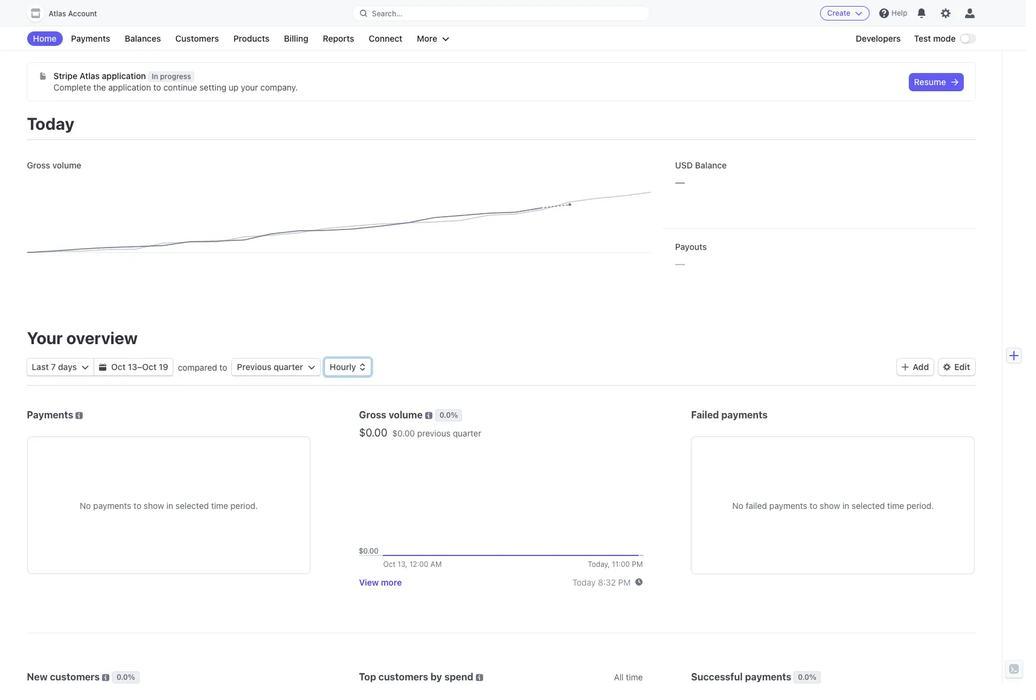 Task type: describe. For each thing, give the bounding box(es) containing it.
more
[[381, 577, 402, 588]]

quarter inside '$0.00 $0.00 previous quarter'
[[453, 428, 482, 439]]

top
[[359, 672, 376, 683]]

2 time period. from the left
[[888, 501, 934, 511]]

1 horizontal spatial volume
[[389, 410, 423, 421]]

test mode
[[915, 33, 956, 44]]

help button
[[875, 4, 913, 23]]

search…
[[372, 9, 403, 18]]

no failed payments to show in selected time period.
[[733, 501, 934, 511]]

failed
[[746, 501, 767, 511]]

payments for no payments to show in selected time period.
[[93, 501, 131, 511]]

info image
[[425, 412, 432, 420]]

spend
[[445, 672, 474, 683]]

resume link
[[910, 74, 963, 91]]

8:32
[[598, 577, 616, 588]]

7
[[51, 362, 56, 372]]

0 vertical spatial payments
[[71, 33, 110, 44]]

0.0% for new customers
[[117, 673, 135, 682]]

1 vertical spatial payments
[[27, 410, 73, 421]]

new customers
[[27, 672, 100, 683]]

19
[[159, 362, 168, 372]]

balances
[[125, 33, 161, 44]]

more
[[417, 33, 438, 44]]

Search… search field
[[353, 6, 650, 21]]

13
[[128, 362, 137, 372]]

continue
[[163, 82, 197, 92]]

atlas account button
[[27, 5, 109, 22]]

today for today 8:32 pm
[[573, 577, 596, 588]]

1 in from the left
[[166, 501, 173, 511]]

days
[[58, 362, 77, 372]]

your
[[241, 82, 258, 92]]

previous
[[417, 428, 451, 439]]

2 in from the left
[[843, 501, 850, 511]]

$0.00 inside '$0.00 $0.00 previous quarter'
[[392, 428, 415, 439]]

— inside payouts —
[[675, 257, 686, 271]]

toolbar containing add
[[897, 359, 976, 376]]

1 vertical spatial application
[[108, 82, 151, 92]]

0 horizontal spatial volume
[[52, 160, 81, 170]]

previous quarter
[[237, 362, 303, 372]]

0 horizontal spatial $0.00
[[359, 427, 388, 439]]

usd balance —
[[675, 160, 727, 189]]

connect link
[[363, 31, 409, 46]]

$0.00 $0.00 previous quarter
[[359, 427, 482, 439]]

1 time period. from the left
[[211, 501, 258, 511]]

customers
[[175, 33, 219, 44]]

2 oct from the left
[[142, 362, 157, 372]]

svg image for last 7 days
[[82, 364, 89, 371]]

add
[[913, 362, 929, 372]]

create
[[828, 8, 851, 18]]

compared
[[178, 362, 217, 373]]

usd
[[675, 160, 693, 170]]

oct 13 – oct 19
[[111, 362, 168, 372]]

setting
[[200, 82, 227, 92]]

customers for new
[[50, 672, 100, 683]]

connect
[[369, 33, 403, 44]]

your overview
[[27, 328, 138, 348]]

balance
[[695, 160, 727, 170]]

compared to
[[178, 362, 227, 373]]

no for failed payments
[[733, 501, 744, 511]]

previous
[[237, 362, 272, 372]]

failed payments
[[692, 410, 768, 421]]

0 horizontal spatial gross
[[27, 160, 50, 170]]

svg image inside resume link
[[951, 79, 959, 86]]

no payments to show in selected time period.
[[80, 501, 258, 511]]

billing link
[[278, 31, 315, 46]]

products
[[234, 33, 270, 44]]

developers link
[[850, 31, 907, 46]]

account
[[68, 9, 97, 18]]

more button
[[411, 31, 456, 46]]

reports
[[323, 33, 354, 44]]

2 show from the left
[[820, 501, 841, 511]]

create button
[[820, 6, 870, 21]]

customers link
[[169, 31, 225, 46]]

payouts —
[[675, 242, 707, 271]]

in
[[152, 72, 158, 81]]



Task type: vqa. For each thing, say whether or not it's contained in the screenshot.
Account
yes



Task type: locate. For each thing, give the bounding box(es) containing it.
by
[[431, 672, 442, 683]]

1 — from the top
[[675, 175, 686, 189]]

2 — from the top
[[675, 257, 686, 271]]

toolbar
[[897, 359, 976, 376]]

customers
[[50, 672, 100, 683], [379, 672, 429, 683]]

2 selected from the left
[[852, 501, 885, 511]]

oct left 19
[[142, 362, 157, 372]]

info image for top customers by spend
[[476, 675, 483, 682]]

1 vertical spatial atlas
[[80, 71, 100, 81]]

complete
[[53, 82, 91, 92]]

customers for top
[[379, 672, 429, 683]]

0 horizontal spatial svg image
[[82, 364, 89, 371]]

svg image inside last 7 days popup button
[[82, 364, 89, 371]]

0.0%
[[440, 411, 458, 420], [117, 673, 135, 682], [798, 673, 817, 682]]

up
[[229, 82, 239, 92]]

— inside usd balance —
[[675, 175, 686, 189]]

1 horizontal spatial svg image
[[99, 364, 106, 371]]

failed
[[692, 410, 719, 421]]

—
[[675, 175, 686, 189], [675, 257, 686, 271]]

0 vertical spatial quarter
[[274, 362, 303, 372]]

1 vertical spatial today
[[573, 577, 596, 588]]

payments for successful payments
[[745, 672, 792, 683]]

today for today
[[27, 114, 74, 134]]

products link
[[227, 31, 276, 46]]

svg image right days
[[82, 364, 89, 371]]

0 horizontal spatial customers
[[50, 672, 100, 683]]

1 horizontal spatial show
[[820, 501, 841, 511]]

1 vertical spatial gross
[[359, 410, 387, 421]]

0 vertical spatial gross
[[27, 160, 50, 170]]

svg image for previous quarter
[[308, 364, 315, 371]]

info image for payments
[[76, 412, 83, 420]]

2 svg image from the left
[[99, 364, 106, 371]]

application up the
[[102, 71, 146, 81]]

atlas inside button
[[49, 9, 66, 18]]

0 horizontal spatial 0.0%
[[117, 673, 135, 682]]

1 horizontal spatial today
[[573, 577, 596, 588]]

edit button
[[939, 359, 976, 376]]

customers right new
[[50, 672, 100, 683]]

developers
[[856, 33, 901, 44]]

$0.00
[[359, 427, 388, 439], [392, 428, 415, 439]]

svg image right the previous quarter
[[308, 364, 315, 371]]

0 vertical spatial —
[[675, 175, 686, 189]]

svg image
[[82, 364, 89, 371], [99, 364, 106, 371], [308, 364, 315, 371]]

info image for new customers
[[102, 675, 109, 682]]

view more
[[359, 577, 402, 588]]

1 horizontal spatial no
[[733, 501, 744, 511]]

2 horizontal spatial info image
[[476, 675, 483, 682]]

1 horizontal spatial gross
[[359, 410, 387, 421]]

0 horizontal spatial selected
[[176, 501, 209, 511]]

0 horizontal spatial time period.
[[211, 501, 258, 511]]

–
[[137, 362, 142, 372]]

stripe
[[53, 71, 77, 81]]

today left 8:32
[[573, 577, 596, 588]]

info image right new customers
[[102, 675, 109, 682]]

time
[[626, 672, 643, 682]]

last 7 days
[[32, 362, 77, 372]]

1 horizontal spatial in
[[843, 501, 850, 511]]

1 horizontal spatial oct
[[142, 362, 157, 372]]

1 customers from the left
[[50, 672, 100, 683]]

atlas up the
[[80, 71, 100, 81]]

svg image inside previous quarter popup button
[[308, 364, 315, 371]]

1 horizontal spatial gross volume
[[359, 410, 423, 421]]

1 svg image from the left
[[82, 364, 89, 371]]

progress
[[160, 72, 191, 81]]

payments link
[[65, 31, 116, 46]]

atlas
[[49, 9, 66, 18], [80, 71, 100, 81]]

info image
[[76, 412, 83, 420], [102, 675, 109, 682], [476, 675, 483, 682]]

2 customers from the left
[[379, 672, 429, 683]]

oct left 13 at the bottom
[[111, 362, 126, 372]]

0 vertical spatial today
[[27, 114, 74, 134]]

1 horizontal spatial atlas
[[80, 71, 100, 81]]

1 horizontal spatial selected
[[852, 501, 885, 511]]

today down complete
[[27, 114, 74, 134]]

3 svg image from the left
[[308, 364, 315, 371]]

application right the
[[108, 82, 151, 92]]

0 horizontal spatial atlas
[[49, 9, 66, 18]]

— down payouts
[[675, 257, 686, 271]]

payments
[[722, 410, 768, 421], [93, 501, 131, 511], [770, 501, 808, 511], [745, 672, 792, 683]]

2 no from the left
[[733, 501, 744, 511]]

1 horizontal spatial customers
[[379, 672, 429, 683]]

payments
[[71, 33, 110, 44], [27, 410, 73, 421]]

0 horizontal spatial gross volume
[[27, 160, 81, 170]]

0 horizontal spatial no
[[80, 501, 91, 511]]

in
[[166, 501, 173, 511], [843, 501, 850, 511]]

0 horizontal spatial in
[[166, 501, 173, 511]]

svg image down overview
[[99, 364, 106, 371]]

1 horizontal spatial 0.0%
[[440, 411, 458, 420]]

1 show from the left
[[144, 501, 164, 511]]

0 horizontal spatial svg image
[[39, 73, 46, 80]]

notifications image
[[918, 8, 927, 18]]

2 horizontal spatial svg image
[[308, 364, 315, 371]]

balances link
[[119, 31, 167, 46]]

0 vertical spatial application
[[102, 71, 146, 81]]

0 horizontal spatial info image
[[76, 412, 83, 420]]

application
[[102, 71, 146, 81], [108, 82, 151, 92]]

0 horizontal spatial show
[[144, 501, 164, 511]]

atlas account
[[49, 9, 97, 18]]

view more link
[[359, 577, 402, 588]]

pm
[[619, 577, 631, 588]]

1 oct from the left
[[111, 362, 126, 372]]

Search… text field
[[353, 6, 650, 21]]

billing
[[284, 33, 308, 44]]

0 horizontal spatial today
[[27, 114, 74, 134]]

top customers by spend
[[359, 672, 474, 683]]

stripe atlas application in progress complete the application to continue setting up your company.
[[53, 71, 298, 92]]

the
[[93, 82, 106, 92]]

gross
[[27, 160, 50, 170], [359, 410, 387, 421]]

today
[[27, 114, 74, 134], [573, 577, 596, 588]]

all time
[[614, 672, 643, 682]]

company.
[[261, 82, 298, 92]]

volume
[[52, 160, 81, 170], [389, 410, 423, 421]]

svg image left stripe
[[39, 73, 46, 80]]

1 horizontal spatial time period.
[[888, 501, 934, 511]]

1 no from the left
[[80, 501, 91, 511]]

info image right spend
[[476, 675, 483, 682]]

payments for failed payments
[[722, 410, 768, 421]]

— down usd
[[675, 175, 686, 189]]

your
[[27, 328, 63, 348]]

1 horizontal spatial quarter
[[453, 428, 482, 439]]

1 horizontal spatial $0.00
[[392, 428, 415, 439]]

info image down days
[[76, 412, 83, 420]]

last 7 days button
[[27, 359, 94, 376]]

0.0% for gross volume
[[440, 411, 458, 420]]

last
[[32, 362, 49, 372]]

svg image right resume
[[951, 79, 959, 86]]

1 horizontal spatial info image
[[102, 675, 109, 682]]

resume
[[915, 77, 947, 87]]

1 vertical spatial —
[[675, 257, 686, 271]]

help
[[892, 8, 908, 18]]

to inside stripe atlas application in progress complete the application to continue setting up your company.
[[153, 82, 161, 92]]

atlas left account
[[49, 9, 66, 18]]

quarter right 'previous'
[[274, 362, 303, 372]]

all
[[614, 672, 624, 682]]

0 vertical spatial gross volume
[[27, 160, 81, 170]]

1 selected from the left
[[176, 501, 209, 511]]

home link
[[27, 31, 63, 46]]

svg image
[[39, 73, 46, 80], [951, 79, 959, 86]]

figure
[[27, 193, 651, 253], [27, 193, 651, 253]]

0 horizontal spatial oct
[[111, 362, 126, 372]]

edit
[[955, 362, 971, 372]]

home
[[33, 33, 57, 44]]

mode
[[934, 33, 956, 44]]

payouts
[[675, 242, 707, 252]]

no
[[80, 501, 91, 511], [733, 501, 744, 511]]

new
[[27, 672, 48, 683]]

0 vertical spatial volume
[[52, 160, 81, 170]]

2 horizontal spatial 0.0%
[[798, 673, 817, 682]]

test
[[915, 33, 931, 44]]

no for payments
[[80, 501, 91, 511]]

previous quarter button
[[232, 359, 320, 376]]

payments down 7
[[27, 410, 73, 421]]

payments down account
[[71, 33, 110, 44]]

1 vertical spatial quarter
[[453, 428, 482, 439]]

customers left by
[[379, 672, 429, 683]]

0 vertical spatial atlas
[[49, 9, 66, 18]]

1 vertical spatial volume
[[389, 410, 423, 421]]

reports link
[[317, 31, 360, 46]]

successful
[[692, 672, 743, 683]]

oct
[[111, 362, 126, 372], [142, 362, 157, 372]]

gross volume
[[27, 160, 81, 170], [359, 410, 423, 421]]

successful payments
[[692, 672, 792, 683]]

show
[[144, 501, 164, 511], [820, 501, 841, 511]]

quarter
[[274, 362, 303, 372], [453, 428, 482, 439]]

0 horizontal spatial quarter
[[274, 362, 303, 372]]

view
[[359, 577, 379, 588]]

quarter right previous
[[453, 428, 482, 439]]

quarter inside popup button
[[274, 362, 303, 372]]

today 8:32 pm
[[573, 577, 631, 588]]

1 vertical spatial gross volume
[[359, 410, 423, 421]]

atlas inside stripe atlas application in progress complete the application to continue setting up your company.
[[80, 71, 100, 81]]

1 horizontal spatial svg image
[[951, 79, 959, 86]]

add button
[[897, 359, 934, 376]]

overview
[[66, 328, 138, 348]]



